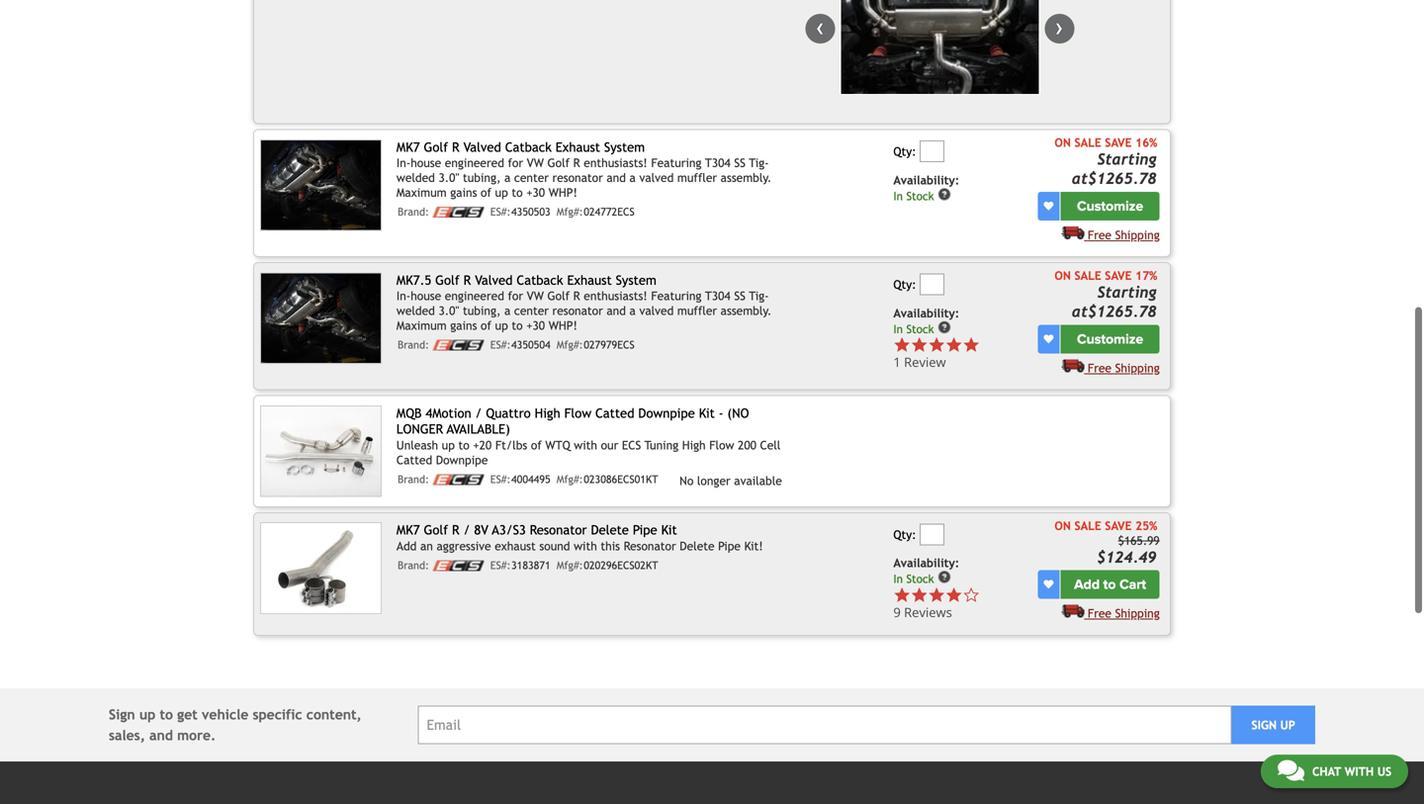 Task type: describe. For each thing, give the bounding box(es) containing it.
1 vertical spatial resonator
[[624, 539, 676, 553]]

sales,
[[109, 727, 145, 743]]

es#: for mk7 golf r / 8v a3/s3 resonator delete pipe kit
[[490, 559, 511, 572]]

in for 1
[[894, 322, 903, 336]]

longer
[[697, 474, 731, 488]]

add to cart button
[[1061, 571, 1160, 599]]

mk7 golf r / 8v a3/s3 resonator delete pipe kit link
[[397, 523, 677, 538]]

a up 024772ecs
[[630, 171, 636, 185]]

for for mk7.5
[[508, 289, 523, 303]]

1 stock from the top
[[907, 189, 934, 203]]

welded for mk7.5
[[397, 304, 435, 318]]

ss for mk7.5 golf r valved catback exhaust system
[[734, 289, 746, 303]]

engineered for mk7.5
[[445, 289, 504, 303]]

es#: 4350503 mfg#: 024772ecs
[[490, 206, 635, 218]]

ecs - corporate logo image for mk7 golf r valved catback exhaust system
[[433, 207, 484, 218]]

catback for mk7
[[505, 139, 552, 155]]

valved for mk7
[[464, 139, 501, 155]]

t304 for mk7 golf r valved catback exhaust system
[[705, 156, 731, 170]]

es#: 3183871 mfg#: 020296ecs02kt
[[490, 559, 658, 572]]

17%
[[1136, 269, 1158, 283]]

Email email field
[[418, 706, 1232, 744]]

ft/lbs
[[495, 438, 528, 452]]

mk7.5
[[397, 272, 432, 288]]

unleash
[[397, 438, 438, 452]]

us
[[1378, 765, 1392, 779]]

in for 9
[[894, 573, 903, 586]]

add to wish list image
[[1044, 334, 1054, 344]]

starting at for mk7 golf r valved catback exhaust system
[[1072, 151, 1157, 188]]

kit!
[[744, 539, 763, 553]]

mqb 4motion / quattro high flow catted downpipe kit  - (no longer available) link
[[397, 405, 749, 437]]

get
[[177, 707, 198, 722]]

wtq
[[545, 438, 570, 452]]

on sale save 16%
[[1055, 136, 1158, 150]]

brand: for mk7 golf r valved catback exhaust system
[[398, 206, 429, 218]]

add to cart
[[1074, 576, 1147, 593]]

system for mk7.5 golf r valved catback exhaust system
[[616, 272, 657, 288]]

vw for mk7.5
[[527, 289, 544, 303]]

free for mk7 golf r valved catback exhaust system
[[1088, 228, 1112, 242]]

024772ecs
[[584, 206, 635, 218]]

question sign image for 1 review
[[938, 320, 952, 334]]

0 vertical spatial high
[[535, 405, 561, 421]]

golf for mk7.5 golf r valved catback exhaust system
[[435, 272, 460, 288]]

empty star image
[[963, 586, 980, 604]]

023086ecs01kt
[[584, 473, 658, 486]]

to inside the mqb 4motion / quattro high flow catted downpipe kit  - (no longer available) unleash up to +20 ft/lbs of wtq with our ecs tuning high flow 200 cell catted downpipe
[[459, 438, 470, 452]]

save for mk7 golf r valved catback exhaust system
[[1105, 136, 1132, 150]]

specific
[[253, 707, 302, 722]]

chat with us link
[[1261, 755, 1409, 788]]

in- for mk7
[[397, 156, 411, 170]]

mqb
[[397, 405, 422, 421]]

review
[[904, 353, 946, 371]]

cart
[[1120, 576, 1147, 593]]

3 free shipping from the top
[[1088, 607, 1160, 621]]

engineered for mk7
[[445, 156, 504, 170]]

vw for mk7
[[527, 156, 544, 170]]

sound
[[540, 539, 570, 553]]

save inside the on sale save 25% $165.99 $124.49
[[1105, 519, 1132, 533]]

qty: for reviews
[[894, 528, 917, 541]]

up inside sign up to get vehicle specific content, sales, and more.
[[139, 707, 156, 722]]

sale inside the on sale save 25% $165.99 $124.49
[[1075, 519, 1102, 533]]

welded for mk7
[[397, 171, 435, 185]]

3183871
[[511, 559, 551, 572]]

customize link for mk7 golf r valved catback exhaust system
[[1061, 192, 1160, 220]]

available)
[[447, 422, 510, 437]]

and for mk7 golf r valved catback exhaust system
[[607, 171, 626, 185]]

add inside button
[[1074, 576, 1100, 593]]

to inside sign up to get vehicle specific content, sales, and more.
[[160, 707, 173, 722]]

a3/s3
[[492, 523, 526, 538]]

mk7 for mk7 golf r / 8v a3/s3 resonator delete pipe kit
[[397, 523, 420, 538]]

with inside mk7 golf r / 8v a3/s3 resonator delete pipe kit add an aggressive exhaust sound with this resonator delete pipe kit!
[[574, 539, 597, 553]]

of for mk7
[[481, 186, 492, 199]]

(no
[[728, 405, 749, 421]]

a down mk7.5 golf r valved catback exhaust system link
[[505, 304, 511, 318]]

sale for mk7.5 golf r valved catback exhaust system
[[1075, 269, 1102, 283]]

brand: for mk7 golf r / 8v a3/s3 resonator delete pipe kit
[[398, 559, 429, 572]]

up inside the mqb 4motion / quattro high flow catted downpipe kit  - (no longer available) unleash up to +20 ft/lbs of wtq with our ecs tuning high flow 200 cell catted downpipe
[[442, 438, 455, 452]]

up inside sign up button
[[1281, 718, 1296, 732]]

027979ecs
[[584, 339, 635, 351]]

brand: for mqb 4motion / quattro high flow catted downpipe kit  - (no longer available)
[[398, 473, 429, 486]]

0 vertical spatial pipe
[[633, 523, 658, 538]]

mk7.5 golf r valved catback exhaust system link
[[397, 272, 657, 288]]

ecs
[[622, 438, 641, 452]]

1 vertical spatial pipe
[[718, 539, 741, 553]]

to inside button
[[1104, 576, 1116, 593]]

available
[[734, 474, 782, 488]]

on for mk7.5 golf r valved catback exhaust system
[[1055, 269, 1071, 283]]

aggressive
[[437, 539, 491, 553]]

kit inside the mqb 4motion / quattro high flow catted downpipe kit  - (no longer available) unleash up to +20 ft/lbs of wtq with our ecs tuning high flow 200 cell catted downpipe
[[699, 405, 715, 421]]

4350503
[[511, 206, 551, 218]]

1
[[894, 353, 901, 371]]

0 vertical spatial downpipe
[[638, 405, 695, 421]]

4motion
[[426, 405, 471, 421]]

1 in from the top
[[894, 189, 903, 203]]

3 free from the top
[[1088, 607, 1112, 621]]

a up 027979ecs
[[630, 304, 636, 318]]

assembly. for mk7.5 golf r valved catback exhaust system
[[721, 304, 772, 318]]

stock for reviews
[[907, 573, 934, 586]]

valved for mk7.5 golf r valved catback exhaust system
[[640, 304, 674, 318]]

muffler for mk7 golf r valved catback exhaust system
[[678, 171, 717, 185]]

$1265.78 for mk7.5 golf r valved catback exhaust system
[[1088, 303, 1157, 321]]

tig- for mk7 golf r valved catback exhaust system
[[749, 156, 769, 170]]

add inside mk7 golf r / 8v a3/s3 resonator delete pipe kit add an aggressive exhaust sound with this resonator delete pipe kit!
[[397, 539, 417, 553]]

question sign image
[[938, 187, 952, 201]]

tubing, for mk7.5
[[463, 304, 501, 318]]

chat with us
[[1313, 765, 1392, 779]]

sign up
[[1252, 718, 1296, 732]]

valved for mk7 golf r valved catback exhaust system
[[640, 171, 674, 185]]

no
[[680, 474, 694, 488]]

r for mk7.5 golf r valved catback exhaust system
[[464, 272, 471, 288]]

es#: for mk7.5 golf r valved catback exhaust system
[[490, 339, 511, 351]]

›
[[1056, 14, 1064, 40]]

to inside mk7.5 golf r valved catback exhaust system in-house engineered for vw golf r enthusiasts! featuring t304 ss tig- welded 3.0" tubing, a center resonator and a valved muffler assembly. maximum gains of up to +30 whp!
[[512, 319, 523, 332]]

+20
[[473, 438, 492, 452]]

3.0" for mk7
[[439, 171, 459, 185]]

1 availability: in stock from the top
[[894, 173, 960, 203]]

with inside the mqb 4motion / quattro high flow catted downpipe kit  - (no longer available) unleash up to +20 ft/lbs of wtq with our ecs tuning high flow 200 cell catted downpipe
[[574, 438, 597, 452]]

vehicle
[[202, 707, 249, 722]]

1 availability: from the top
[[894, 173, 960, 187]]

1 horizontal spatial catted
[[596, 405, 635, 421]]

es#: 4350504 mfg#: 027979ecs
[[490, 339, 635, 351]]

availability: for reviews
[[894, 556, 960, 570]]

1 9 reviews link from the top
[[894, 586, 1035, 621]]

center for mk7
[[514, 171, 549, 185]]

a down mk7 golf r valved catback exhaust system link on the top
[[505, 171, 511, 185]]

0 vertical spatial flow
[[564, 405, 592, 421]]

on sale save 25% $165.99 $124.49
[[1055, 519, 1160, 566]]

mqb 4motion / quattro high flow catted downpipe kit  - (no longer available) unleash up to +20 ft/lbs of wtq with our ecs tuning high flow 200 cell catted downpipe
[[397, 405, 781, 467]]

2 add to wish list image from the top
[[1044, 580, 1054, 590]]

es#: 4004495 mfg#: 023086ecs01kt
[[490, 473, 658, 486]]

catback for mk7.5
[[517, 272, 563, 288]]

starting for mk7 golf r valved catback exhaust system
[[1098, 151, 1157, 168]]

gains for mk7
[[450, 186, 477, 199]]

no longer available
[[680, 474, 782, 488]]

content,
[[306, 707, 362, 722]]

0 horizontal spatial catted
[[397, 453, 432, 467]]

2 vertical spatial with
[[1345, 765, 1374, 779]]

tubing, for mk7
[[463, 171, 501, 185]]

our
[[601, 438, 619, 452]]

exhaust for mk7.5 golf r valved catback exhaust system
[[567, 272, 612, 288]]

es#4004495 - 023086ecs01kt -  mqb 4motion / quattro high flow catted downpipe kit  - (no longer available) - unleash up to +20 ft/lbs of wtq with our ecs tuning high flow 200 cell catted downpipe - ecs - audi volkswagen image
[[260, 405, 382, 497]]

$165.99
[[1118, 534, 1160, 548]]

mk7 golf r / 8v a3/s3 resonator delete pipe kit add an aggressive exhaust sound with this resonator delete pipe kit!
[[397, 523, 763, 553]]

free shipping image for mk7 golf r valved catback exhaust system
[[1062, 225, 1085, 239]]

muffler for mk7.5 golf r valved catback exhaust system
[[678, 304, 717, 318]]

‹
[[816, 14, 824, 40]]

16%
[[1136, 136, 1158, 150]]

featuring for mk7.5 golf r valved catback exhaust system
[[651, 289, 702, 303]]

sign up to get vehicle specific content, sales, and more.
[[109, 707, 362, 743]]

1 vertical spatial high
[[682, 438, 706, 452]]

mfg#: for mk7 golf r valved catback exhaust system
[[557, 206, 583, 218]]

up inside mk7.5 golf r valved catback exhaust system in-house engineered for vw golf r enthusiasts! featuring t304 ss tig- welded 3.0" tubing, a center resonator and a valved muffler assembly. maximum gains of up to +30 whp!
[[495, 319, 508, 332]]

› link
[[1045, 14, 1075, 43]]

on sale save 17%
[[1055, 269, 1158, 283]]

resonator for mk7.5 golf r valved catback exhaust system
[[553, 304, 603, 318]]

9 reviews
[[894, 603, 952, 621]]

1 vertical spatial delete
[[680, 539, 715, 553]]

for for mk7
[[508, 156, 523, 170]]

‹ link
[[806, 14, 835, 43]]



Task type: locate. For each thing, give the bounding box(es) containing it.
free
[[1088, 228, 1112, 242], [1088, 361, 1112, 375], [1088, 607, 1112, 621]]

mfg#: right 4350503
[[557, 206, 583, 218]]

question sign image
[[938, 320, 952, 334], [938, 570, 952, 584]]

020296ecs02kt
[[584, 559, 658, 572]]

+30 for mk7.5
[[526, 319, 545, 332]]

None text field
[[920, 140, 945, 162], [920, 273, 945, 295], [920, 524, 945, 545], [920, 140, 945, 162], [920, 273, 945, 295], [920, 524, 945, 545]]

+30 for mk7
[[526, 186, 545, 199]]

2 vertical spatial in
[[894, 573, 903, 586]]

9 reviews link
[[894, 586, 1035, 621], [894, 603, 980, 621]]

1 horizontal spatial resonator
[[624, 539, 676, 553]]

sign up chat with us link
[[1252, 718, 1277, 732]]

r inside mk7 golf r / 8v a3/s3 resonator delete pipe kit add an aggressive exhaust sound with this resonator delete pipe kit!
[[452, 523, 460, 538]]

0 vertical spatial enthusiasts!
[[584, 156, 648, 170]]

ss inside mk7 golf r valved catback exhaust system in-house engineered for vw golf r enthusiasts! featuring t304 ss tig- welded 3.0" tubing, a center resonator and a valved muffler assembly. maximum gains of up to +30 whp!
[[734, 156, 746, 170]]

on
[[1055, 136, 1071, 150], [1055, 269, 1071, 283], [1055, 519, 1071, 533]]

0 vertical spatial tig-
[[749, 156, 769, 170]]

cell
[[760, 438, 781, 452]]

gains
[[450, 186, 477, 199], [450, 319, 477, 332]]

whp! up es#: 4350504 mfg#: 027979ecs
[[549, 319, 578, 332]]

0 horizontal spatial add
[[397, 539, 417, 553]]

catted
[[596, 405, 635, 421], [397, 453, 432, 467]]

sale
[[1075, 136, 1102, 150], [1075, 269, 1102, 283], [1075, 519, 1102, 533]]

0 vertical spatial t304
[[705, 156, 731, 170]]

2 customize link from the top
[[1061, 325, 1160, 353]]

with
[[574, 438, 597, 452], [574, 539, 597, 553], [1345, 765, 1374, 779]]

2 question sign image from the top
[[938, 570, 952, 584]]

0 vertical spatial sale
[[1075, 136, 1102, 150]]

catted down unleash
[[397, 453, 432, 467]]

$1265.78 for mk7 golf r valved catback exhaust system
[[1088, 170, 1157, 188]]

golf for mk7 golf r / 8v a3/s3 resonator delete pipe kit
[[424, 523, 448, 538]]

starting for mk7.5 golf r valved catback exhaust system
[[1098, 284, 1157, 301]]

8v
[[474, 523, 489, 538]]

valved inside mk7.5 golf r valved catback exhaust system in-house engineered for vw golf r enthusiasts! featuring t304 ss tig- welded 3.0" tubing, a center resonator and a valved muffler assembly. maximum gains of up to +30 whp!
[[640, 304, 674, 318]]

valved inside mk7.5 golf r valved catback exhaust system in-house engineered for vw golf r enthusiasts! featuring t304 ss tig- welded 3.0" tubing, a center resonator and a valved muffler assembly. maximum gains of up to +30 whp!
[[475, 272, 513, 288]]

t304
[[705, 156, 731, 170], [705, 289, 731, 303]]

mk7 golf r valved catback exhaust system link
[[397, 139, 645, 155]]

3 availability: in stock from the top
[[894, 556, 960, 586]]

2 resonator from the top
[[553, 304, 603, 318]]

house inside mk7.5 golf r valved catback exhaust system in-house engineered for vw golf r enthusiasts! featuring t304 ss tig- welded 3.0" tubing, a center resonator and a valved muffler assembly. maximum gains of up to +30 whp!
[[411, 289, 441, 303]]

vw down mk7.5 golf r valved catback exhaust system link
[[527, 289, 544, 303]]

2 assembly. from the top
[[721, 304, 772, 318]]

engineered inside mk7 golf r valved catback exhaust system in-house engineered for vw golf r enthusiasts! featuring t304 ss tig- welded 3.0" tubing, a center resonator and a valved muffler assembly. maximum gains of up to +30 whp!
[[445, 156, 504, 170]]

0 vertical spatial +30
[[526, 186, 545, 199]]

enthusiasts! inside mk7.5 golf r valved catback exhaust system in-house engineered for vw golf r enthusiasts! featuring t304 ss tig- welded 3.0" tubing, a center resonator and a valved muffler assembly. maximum gains of up to +30 whp!
[[584, 289, 648, 303]]

tig- inside mk7.5 golf r valved catback exhaust system in-house engineered for vw golf r enthusiasts! featuring t304 ss tig- welded 3.0" tubing, a center resonator and a valved muffler assembly. maximum gains of up to +30 whp!
[[749, 289, 769, 303]]

1 +30 from the top
[[526, 186, 545, 199]]

3 availability: from the top
[[894, 556, 960, 570]]

golf for mk7 golf r valved catback exhaust system
[[424, 139, 448, 155]]

1 vertical spatial starting at
[[1072, 284, 1157, 321]]

sign
[[109, 707, 135, 722], [1252, 718, 1277, 732]]

2 center from the top
[[514, 304, 549, 318]]

downpipe
[[638, 405, 695, 421], [436, 453, 488, 467]]

1 review link
[[894, 336, 1035, 371], [894, 353, 980, 371]]

0 vertical spatial mk7
[[397, 139, 420, 155]]

3.0"
[[439, 171, 459, 185], [439, 304, 459, 318]]

2 brand: from the top
[[398, 339, 429, 351]]

gains down mk7 golf r valved catback exhaust system link on the top
[[450, 186, 477, 199]]

+30 inside mk7 golf r valved catback exhaust system in-house engineered for vw golf r enthusiasts! featuring t304 ss tig- welded 3.0" tubing, a center resonator and a valved muffler assembly. maximum gains of up to +30 whp!
[[526, 186, 545, 199]]

free for mk7.5 golf r valved catback exhaust system
[[1088, 361, 1112, 375]]

up right unleash
[[442, 438, 455, 452]]

0 vertical spatial free shipping
[[1088, 228, 1160, 242]]

at down on sale save 17%
[[1072, 303, 1088, 321]]

0 vertical spatial ss
[[734, 156, 746, 170]]

0 vertical spatial house
[[411, 156, 441, 170]]

for down mk7 golf r valved catback exhaust system link on the top
[[508, 156, 523, 170]]

customize down on sale save 16%
[[1077, 198, 1144, 214]]

2 whp! from the top
[[549, 319, 578, 332]]

sign up sales,
[[109, 707, 135, 722]]

1 brand: from the top
[[398, 206, 429, 218]]

free shipping image
[[1062, 604, 1085, 618]]

to left +20 on the bottom of the page
[[459, 438, 470, 452]]

center down mk7.5 golf r valved catback exhaust system link
[[514, 304, 549, 318]]

delete left kit!
[[680, 539, 715, 553]]

exhaust
[[556, 139, 600, 155], [567, 272, 612, 288]]

catback up 4350503
[[505, 139, 552, 155]]

2 free from the top
[[1088, 361, 1112, 375]]

add up free shipping image
[[1074, 576, 1100, 593]]

es#: left 4350504
[[490, 339, 511, 351]]

up up comments image
[[1281, 718, 1296, 732]]

exhaust inside mk7.5 golf r valved catback exhaust system in-house engineered for vw golf r enthusiasts! featuring t304 ss tig- welded 3.0" tubing, a center resonator and a valved muffler assembly. maximum gains of up to +30 whp!
[[567, 272, 612, 288]]

0 horizontal spatial kit
[[661, 523, 677, 538]]

2 +30 from the top
[[526, 319, 545, 332]]

sign inside sign up to get vehicle specific content, sales, and more.
[[109, 707, 135, 722]]

ecs - corporate logo image for mk7.5 golf r valved catback exhaust system
[[433, 340, 484, 351]]

2 vertical spatial and
[[149, 727, 173, 743]]

0 vertical spatial center
[[514, 171, 549, 185]]

1 review link for 1 review question sign icon
[[894, 336, 1035, 371]]

valved for mk7.5
[[475, 272, 513, 288]]

1 vertical spatial featuring
[[651, 289, 702, 303]]

starting at down on sale save 16%
[[1072, 151, 1157, 188]]

2 welded from the top
[[397, 304, 435, 318]]

3.0" inside mk7 golf r valved catback exhaust system in-house engineered for vw golf r enthusiasts! featuring t304 ss tig- welded 3.0" tubing, a center resonator and a valved muffler assembly. maximum gains of up to +30 whp!
[[439, 171, 459, 185]]

brand:
[[398, 206, 429, 218], [398, 339, 429, 351], [398, 473, 429, 486], [398, 559, 429, 572]]

add
[[397, 539, 417, 553], [1074, 576, 1100, 593]]

chat
[[1313, 765, 1342, 779]]

tubing, inside mk7.5 golf r valved catback exhaust system in-house engineered for vw golf r enthusiasts! featuring t304 ss tig- welded 3.0" tubing, a center resonator and a valved muffler assembly. maximum gains of up to +30 whp!
[[463, 304, 501, 318]]

house for mk7
[[411, 156, 441, 170]]

1 vertical spatial muffler
[[678, 304, 717, 318]]

brand: down mk7.5
[[398, 339, 429, 351]]

1 star image from the left
[[911, 336, 928, 354]]

1 engineered from the top
[[445, 156, 504, 170]]

pipe left kit!
[[718, 539, 741, 553]]

ecs - corporate logo image down +20 on the bottom of the page
[[433, 474, 484, 485]]

1 in- from the top
[[397, 156, 411, 170]]

mk7 right es#4350503 - 024772ecs -  mk7 golf r valved catback exhaust system  - in-house engineered for vw golf r enthusiasts! featuring t304 ss tig-welded 3.0" tubing, a center resonator and a valved muffler assembly. maximum gains of up to +30 whp! - ecs - volkswagen image at the top of the page
[[397, 139, 420, 155]]

enthusiasts! for mk7.5 golf r valved catback exhaust system
[[584, 289, 648, 303]]

system up 027979ecs
[[616, 272, 657, 288]]

pipe up the 020296ecs02kt
[[633, 523, 658, 538]]

shipping
[[1115, 228, 1160, 242], [1115, 361, 1160, 375], [1115, 607, 1160, 621]]

1 vertical spatial stock
[[907, 322, 934, 336]]

es#: left 4350503
[[490, 206, 511, 218]]

qty:
[[894, 144, 917, 158], [894, 277, 917, 291], [894, 528, 917, 541]]

2 maximum from the top
[[397, 319, 447, 332]]

2 gains from the top
[[450, 319, 477, 332]]

welded inside mk7 golf r valved catback exhaust system in-house engineered for vw golf r enthusiasts! featuring t304 ss tig- welded 3.0" tubing, a center resonator and a valved muffler assembly. maximum gains of up to +30 whp!
[[397, 171, 435, 185]]

1 featuring from the top
[[651, 156, 702, 170]]

2 vertical spatial free shipping
[[1088, 607, 1160, 621]]

in- inside mk7 golf r valved catback exhaust system in-house engineered for vw golf r enthusiasts! featuring t304 ss tig- welded 3.0" tubing, a center resonator and a valved muffler assembly. maximum gains of up to +30 whp!
[[397, 156, 411, 170]]

0 vertical spatial system
[[604, 139, 645, 155]]

0 horizontal spatial sign
[[109, 707, 135, 722]]

2 enthusiasts! from the top
[[584, 289, 648, 303]]

2 vertical spatial free
[[1088, 607, 1112, 621]]

and inside mk7.5 golf r valved catback exhaust system in-house engineered for vw golf r enthusiasts! featuring t304 ss tig- welded 3.0" tubing, a center resonator and a valved muffler assembly. maximum gains of up to +30 whp!
[[607, 304, 626, 318]]

1 mk7 from the top
[[397, 139, 420, 155]]

2 free shipping image from the top
[[1062, 358, 1085, 372]]

tubing, down mk7 golf r valved catback exhaust system link on the top
[[463, 171, 501, 185]]

0 vertical spatial delete
[[591, 523, 629, 538]]

1 tig- from the top
[[749, 156, 769, 170]]

2 in from the top
[[894, 322, 903, 336]]

1 vertical spatial kit
[[661, 523, 677, 538]]

catback inside mk7 golf r valved catback exhaust system in-house engineered for vw golf r enthusiasts! featuring t304 ss tig- welded 3.0" tubing, a center resonator and a valved muffler assembly. maximum gains of up to +30 whp!
[[505, 139, 552, 155]]

1 vertical spatial downpipe
[[436, 453, 488, 467]]

1 starting from the top
[[1098, 151, 1157, 168]]

9
[[894, 603, 901, 621]]

3.0" inside mk7.5 golf r valved catback exhaust system in-house engineered for vw golf r enthusiasts! featuring t304 ss tig- welded 3.0" tubing, a center resonator and a valved muffler assembly. maximum gains of up to +30 whp!
[[439, 304, 459, 318]]

es#4350503 - 024772ecs -  mk7 golf r valved catback exhaust system  - in-house engineered for vw golf r enthusiasts! featuring t304 ss tig-welded 3.0" tubing, a center resonator and a valved muffler assembly. maximum gains of up to +30 whp! - ecs - volkswagen image
[[260, 139, 382, 231]]

this
[[601, 539, 620, 553]]

catback
[[505, 139, 552, 155], [517, 272, 563, 288]]

0 vertical spatial resonator
[[530, 523, 587, 538]]

3 es#: from the top
[[490, 473, 511, 486]]

tubing, down mk7.5 golf r valved catback exhaust system link
[[463, 304, 501, 318]]

in- right es#4350503 - 024772ecs -  mk7 golf r valved catback exhaust system  - in-house engineered for vw golf r enthusiasts! featuring t304 ss tig-welded 3.0" tubing, a center resonator and a valved muffler assembly. maximum gains of up to +30 whp! - ecs - volkswagen image at the top of the page
[[397, 156, 411, 170]]

at for mk7.5 golf r valved catback exhaust system
[[1072, 303, 1088, 321]]

brand: down unleash
[[398, 473, 429, 486]]

0 vertical spatial of
[[481, 186, 492, 199]]

delete up this
[[591, 523, 629, 538]]

1 welded from the top
[[397, 171, 435, 185]]

0 vertical spatial availability: in stock
[[894, 173, 960, 203]]

up
[[495, 186, 508, 199], [495, 319, 508, 332], [442, 438, 455, 452], [139, 707, 156, 722], [1281, 718, 1296, 732]]

muffler inside mk7 golf r valved catback exhaust system in-house engineered for vw golf r enthusiasts! featuring t304 ss tig- welded 3.0" tubing, a center resonator and a valved muffler assembly. maximum gains of up to +30 whp!
[[678, 171, 717, 185]]

1 horizontal spatial delete
[[680, 539, 715, 553]]

2 star image from the left
[[928, 336, 946, 354]]

whp! inside mk7 golf r valved catback exhaust system in-house engineered for vw golf r enthusiasts! featuring t304 ss tig- welded 3.0" tubing, a center resonator and a valved muffler assembly. maximum gains of up to +30 whp!
[[549, 186, 578, 199]]

0 vertical spatial stock
[[907, 189, 934, 203]]

system inside mk7 golf r valved catback exhaust system in-house engineered for vw golf r enthusiasts! featuring t304 ss tig- welded 3.0" tubing, a center resonator and a valved muffler assembly. maximum gains of up to +30 whp!
[[604, 139, 645, 155]]

1 horizontal spatial sign
[[1252, 718, 1277, 732]]

0 vertical spatial exhaust
[[556, 139, 600, 155]]

star image
[[911, 336, 928, 354], [928, 336, 946, 354]]

house down mk7 golf r valved catback exhaust system link on the top
[[411, 156, 441, 170]]

ecs - corporate logo image left 4350503
[[433, 207, 484, 218]]

catback inside mk7.5 golf r valved catback exhaust system in-house engineered for vw golf r enthusiasts! featuring t304 ss tig- welded 3.0" tubing, a center resonator and a valved muffler assembly. maximum gains of up to +30 whp!
[[517, 272, 563, 288]]

brand: up mk7.5
[[398, 206, 429, 218]]

2 mk7 from the top
[[397, 523, 420, 538]]

featuring inside mk7.5 golf r valved catback exhaust system in-house engineered for vw golf r enthusiasts! featuring t304 ss tig- welded 3.0" tubing, a center resonator and a valved muffler assembly. maximum gains of up to +30 whp!
[[651, 289, 702, 303]]

question sign image up reviews
[[938, 570, 952, 584]]

welded right es#4350503 - 024772ecs -  mk7 golf r valved catback exhaust system  - in-house engineered for vw golf r enthusiasts! featuring t304 ss tig-welded 3.0" tubing, a center resonator and a valved muffler assembly. maximum gains of up to +30 whp! - ecs - volkswagen image at the top of the page
[[397, 171, 435, 185]]

1 ss from the top
[[734, 156, 746, 170]]

tig- inside mk7 golf r valved catback exhaust system in-house engineered for vw golf r enthusiasts! featuring t304 ss tig- welded 3.0" tubing, a center resonator and a valved muffler assembly. maximum gains of up to +30 whp!
[[749, 156, 769, 170]]

3 save from the top
[[1105, 519, 1132, 533]]

t304 for mk7.5 golf r valved catback exhaust system
[[705, 289, 731, 303]]

and inside mk7 golf r valved catback exhaust system in-house engineered for vw golf r enthusiasts! featuring t304 ss tig- welded 3.0" tubing, a center resonator and a valved muffler assembly. maximum gains of up to +30 whp!
[[607, 171, 626, 185]]

3.0" for mk7.5
[[439, 304, 459, 318]]

system inside mk7.5 golf r valved catback exhaust system in-house engineered for vw golf r enthusiasts! featuring t304 ss tig- welded 3.0" tubing, a center resonator and a valved muffler assembly. maximum gains of up to +30 whp!
[[616, 272, 657, 288]]

center for mk7.5
[[514, 304, 549, 318]]

2 on from the top
[[1055, 269, 1071, 283]]

1 vertical spatial shipping
[[1115, 361, 1160, 375]]

1 vertical spatial assembly.
[[721, 304, 772, 318]]

customize for mk7.5 golf r valved catback exhaust system
[[1077, 331, 1144, 348]]

mk7 inside mk7 golf r / 8v a3/s3 resonator delete pipe kit add an aggressive exhaust sound with this resonator delete pipe kit!
[[397, 523, 420, 538]]

kit inside mk7 golf r / 8v a3/s3 resonator delete pipe kit add an aggressive exhaust sound with this resonator delete pipe kit!
[[661, 523, 677, 538]]

2 vertical spatial of
[[531, 438, 542, 452]]

0 vertical spatial 3.0"
[[439, 171, 459, 185]]

1 vw from the top
[[527, 156, 544, 170]]

2 starting at from the top
[[1072, 284, 1157, 321]]

25%
[[1136, 519, 1158, 533]]

es#: down 'exhaust'
[[490, 559, 511, 572]]

es#:
[[490, 206, 511, 218], [490, 339, 511, 351], [490, 473, 511, 486], [490, 559, 511, 572]]

tig-
[[749, 156, 769, 170], [749, 289, 769, 303]]

1 vertical spatial ss
[[734, 289, 746, 303]]

to up 4350503
[[512, 186, 523, 199]]

1 question sign image from the top
[[938, 320, 952, 334]]

1 add to wish list image from the top
[[1044, 201, 1054, 211]]

2 es#: from the top
[[490, 339, 511, 351]]

up down mk7 golf r valved catback exhaust system link on the top
[[495, 186, 508, 199]]

1 es#: from the top
[[490, 206, 511, 218]]

resonator inside mk7 golf r valved catback exhaust system in-house engineered for vw golf r enthusiasts! featuring t304 ss tig- welded 3.0" tubing, a center resonator and a valved muffler assembly. maximum gains of up to +30 whp!
[[553, 171, 603, 185]]

resonator inside mk7.5 golf r valved catback exhaust system in-house engineered for vw golf r enthusiasts! featuring t304 ss tig- welded 3.0" tubing, a center resonator and a valved muffler assembly. maximum gains of up to +30 whp!
[[553, 304, 603, 318]]

ss
[[734, 156, 746, 170], [734, 289, 746, 303]]

0 vertical spatial $1265.78
[[1088, 170, 1157, 188]]

of for mk7.5
[[481, 319, 492, 332]]

2 starting from the top
[[1098, 284, 1157, 301]]

featuring for mk7 golf r valved catback exhaust system
[[651, 156, 702, 170]]

1 at from the top
[[1072, 170, 1088, 188]]

of left the wtq
[[531, 438, 542, 452]]

1 ecs - corporate logo image from the top
[[433, 207, 484, 218]]

up down mk7.5 golf r valved catback exhaust system link
[[495, 319, 508, 332]]

1 vertical spatial customize
[[1077, 331, 1144, 348]]

and up 024772ecs
[[607, 171, 626, 185]]

1 vertical spatial catback
[[517, 272, 563, 288]]

1 enthusiasts! from the top
[[584, 156, 648, 170]]

1 vertical spatial +30
[[526, 319, 545, 332]]

gains inside mk7.5 golf r valved catback exhaust system in-house engineered for vw golf r enthusiasts! featuring t304 ss tig- welded 3.0" tubing, a center resonator and a valved muffler assembly. maximum gains of up to +30 whp!
[[450, 319, 477, 332]]

shipping for mk7 golf r valved catback exhaust system
[[1115, 228, 1160, 242]]

1 vertical spatial enthusiasts!
[[584, 289, 648, 303]]

1 vertical spatial starting
[[1098, 284, 1157, 301]]

1 muffler from the top
[[678, 171, 717, 185]]

/ left 8v
[[464, 523, 470, 538]]

center down mk7 golf r valved catback exhaust system link on the top
[[514, 171, 549, 185]]

1 vertical spatial add to wish list image
[[1044, 580, 1054, 590]]

starting at
[[1072, 151, 1157, 188], [1072, 284, 1157, 321]]

starting
[[1098, 151, 1157, 168], [1098, 284, 1157, 301]]

question sign image up review on the top of the page
[[938, 320, 952, 334]]

1 starting at from the top
[[1072, 151, 1157, 188]]

tig- for mk7.5 golf r valved catback exhaust system
[[749, 289, 769, 303]]

/ inside the mqb 4motion / quattro high flow catted downpipe kit  - (no longer available) unleash up to +20 ft/lbs of wtq with our ecs tuning high flow 200 cell catted downpipe
[[475, 405, 482, 421]]

maximum for mk7.5
[[397, 319, 447, 332]]

starting at down on sale save 17%
[[1072, 284, 1157, 321]]

1 shipping from the top
[[1115, 228, 1160, 242]]

resonator up es#: 4350504 mfg#: 027979ecs
[[553, 304, 603, 318]]

in- for mk7.5
[[397, 289, 411, 303]]

0 vertical spatial with
[[574, 438, 597, 452]]

of
[[481, 186, 492, 199], [481, 319, 492, 332], [531, 438, 542, 452]]

save left 16%
[[1105, 136, 1132, 150]]

tuning
[[645, 438, 679, 452]]

and inside sign up to get vehicle specific content, sales, and more.
[[149, 727, 173, 743]]

maximum down mk7.5
[[397, 319, 447, 332]]

0 vertical spatial on
[[1055, 136, 1071, 150]]

mk7 for mk7 golf r valved catback exhaust system
[[397, 139, 420, 155]]

maximum for mk7
[[397, 186, 447, 199]]

resonator for mk7 golf r valved catback exhaust system
[[553, 171, 603, 185]]

tubing, inside mk7 golf r valved catback exhaust system in-house engineered for vw golf r enthusiasts! featuring t304 ss tig- welded 3.0" tubing, a center resonator and a valved muffler assembly. maximum gains of up to +30 whp!
[[463, 171, 501, 185]]

ecs - corporate logo image
[[433, 207, 484, 218], [433, 340, 484, 351], [433, 474, 484, 485], [433, 560, 484, 571]]

sale for mk7 golf r valved catback exhaust system
[[1075, 136, 1102, 150]]

free shipping image for mk7.5 golf r valved catback exhaust system
[[1062, 358, 1085, 372]]

on for mk7 golf r valved catback exhaust system
[[1055, 136, 1071, 150]]

center
[[514, 171, 549, 185], [514, 304, 549, 318]]

qty: for review
[[894, 277, 917, 291]]

availability: for review
[[894, 306, 960, 320]]

1 whp! from the top
[[549, 186, 578, 199]]

ss for mk7 golf r valved catback exhaust system
[[734, 156, 746, 170]]

center inside mk7 golf r valved catback exhaust system in-house engineered for vw golf r enthusiasts! featuring t304 ss tig- welded 3.0" tubing, a center resonator and a valved muffler assembly. maximum gains of up to +30 whp!
[[514, 171, 549, 185]]

1 on from the top
[[1055, 136, 1071, 150]]

2 engineered from the top
[[445, 289, 504, 303]]

1 horizontal spatial downpipe
[[638, 405, 695, 421]]

star image
[[894, 336, 911, 354], [946, 336, 963, 354], [963, 336, 980, 354], [894, 586, 911, 604], [911, 586, 928, 604], [928, 586, 946, 604], [946, 586, 963, 604]]

t304 inside mk7 golf r valved catback exhaust system in-house engineered for vw golf r enthusiasts! featuring t304 ss tig- welded 3.0" tubing, a center resonator and a valved muffler assembly. maximum gains of up to +30 whp!
[[705, 156, 731, 170]]

free shipping up on sale save 17%
[[1088, 228, 1160, 242]]

$124.49
[[1097, 549, 1157, 566]]

0 vertical spatial customize link
[[1061, 192, 1160, 220]]

save for mk7.5 golf r valved catback exhaust system
[[1105, 269, 1132, 283]]

resonator up the 020296ecs02kt
[[624, 539, 676, 553]]

welded down mk7.5
[[397, 304, 435, 318]]

1 customize from the top
[[1077, 198, 1144, 214]]

golf inside mk7 golf r / 8v a3/s3 resonator delete pipe kit add an aggressive exhaust sound with this resonator delete pipe kit!
[[424, 523, 448, 538]]

t304 inside mk7.5 golf r valved catback exhaust system in-house engineered for vw golf r enthusiasts! featuring t304 ss tig- welded 3.0" tubing, a center resonator and a valved muffler assembly. maximum gains of up to +30 whp!
[[705, 289, 731, 303]]

2 free shipping from the top
[[1088, 361, 1160, 375]]

mk7.5 golf r valved catback exhaust system in-house engineered for vw golf r enthusiasts! featuring t304 ss tig- welded 3.0" tubing, a center resonator and a valved muffler assembly. maximum gains of up to +30 whp!
[[397, 272, 772, 332]]

mk7 golf r valved catback exhaust system in-house engineered for vw golf r enthusiasts! featuring t304 ss tig- welded 3.0" tubing, a center resonator and a valved muffler assembly. maximum gains of up to +30 whp!
[[397, 139, 772, 199]]

1 center from the top
[[514, 171, 549, 185]]

-
[[719, 405, 724, 421]]

0 horizontal spatial delete
[[591, 523, 629, 538]]

tubing,
[[463, 171, 501, 185], [463, 304, 501, 318]]

free shipping image up on sale save 17%
[[1062, 225, 1085, 239]]

2 house from the top
[[411, 289, 441, 303]]

with left 'us'
[[1345, 765, 1374, 779]]

customize link
[[1061, 192, 1160, 220], [1061, 325, 1160, 353]]

1 review link for 1st star image from right
[[894, 353, 980, 371]]

availability: in stock for review
[[894, 306, 960, 336]]

brand: for mk7.5 golf r valved catback exhaust system
[[398, 339, 429, 351]]

sign inside button
[[1252, 718, 1277, 732]]

save left 17%
[[1105, 269, 1132, 283]]

resonator
[[530, 523, 587, 538], [624, 539, 676, 553]]

with left our
[[574, 438, 597, 452]]

200
[[738, 438, 757, 452]]

availability: in stock
[[894, 173, 960, 203], [894, 306, 960, 336], [894, 556, 960, 586]]

/ up the available)
[[475, 405, 482, 421]]

availability:
[[894, 173, 960, 187], [894, 306, 960, 320], [894, 556, 960, 570]]

maximum inside mk7.5 golf r valved catback exhaust system in-house engineered for vw golf r enthusiasts! featuring t304 ss tig- welded 3.0" tubing, a center resonator and a valved muffler assembly. maximum gains of up to +30 whp!
[[397, 319, 447, 332]]

1 vertical spatial add
[[1074, 576, 1100, 593]]

in left question sign image on the right top of the page
[[894, 189, 903, 203]]

whp! inside mk7.5 golf r valved catback exhaust system in-house engineered for vw golf r enthusiasts! featuring t304 ss tig- welded 3.0" tubing, a center resonator and a valved muffler assembly. maximum gains of up to +30 whp!
[[549, 319, 578, 332]]

4 brand: from the top
[[398, 559, 429, 572]]

gains inside mk7 golf r valved catback exhaust system in-house engineered for vw golf r enthusiasts! featuring t304 ss tig- welded 3.0" tubing, a center resonator and a valved muffler assembly. maximum gains of up to +30 whp!
[[450, 186, 477, 199]]

2 qty: from the top
[[894, 277, 917, 291]]

sign for sign up
[[1252, 718, 1277, 732]]

1 valved from the top
[[640, 171, 674, 185]]

es#4350504 - 027979ecs -  mk7.5 golf r valved catback exhaust system  - in-house engineered for vw golf r enthusiasts! featuring t304 ss tig-welded 3.0" tubing, a center resonator and a valved muffler assembly. maximum gains of up to +30 whp! - ecs - volkswagen image
[[260, 272, 382, 364]]

in- inside mk7.5 golf r valved catback exhaust system in-house engineered for vw golf r enthusiasts! featuring t304 ss tig- welded 3.0" tubing, a center resonator and a valved muffler assembly. maximum gains of up to +30 whp!
[[397, 289, 411, 303]]

3.0" down mk7.5 golf r valved catback exhaust system link
[[439, 304, 459, 318]]

flow left 200
[[710, 438, 734, 452]]

stock
[[907, 189, 934, 203], [907, 322, 934, 336], [907, 573, 934, 586]]

0 vertical spatial shipping
[[1115, 228, 1160, 242]]

whp!
[[549, 186, 578, 199], [549, 319, 578, 332]]

0 horizontal spatial /
[[464, 523, 470, 538]]

of inside mk7 golf r valved catback exhaust system in-house engineered for vw golf r enthusiasts! featuring t304 ss tig- welded 3.0" tubing, a center resonator and a valved muffler assembly. maximum gains of up to +30 whp!
[[481, 186, 492, 199]]

2 vertical spatial availability: in stock
[[894, 556, 960, 586]]

4004495
[[511, 473, 551, 486]]

center inside mk7.5 golf r valved catback exhaust system in-house engineered for vw golf r enthusiasts! featuring t304 ss tig- welded 3.0" tubing, a center resonator and a valved muffler assembly. maximum gains of up to +30 whp!
[[514, 304, 549, 318]]

2 ecs - corporate logo image from the top
[[433, 340, 484, 351]]

for inside mk7.5 golf r valved catback exhaust system in-house engineered for vw golf r enthusiasts! featuring t304 ss tig- welded 3.0" tubing, a center resonator and a valved muffler assembly. maximum gains of up to +30 whp!
[[508, 289, 523, 303]]

sign up button
[[1232, 706, 1316, 744]]

maximum up mk7.5
[[397, 186, 447, 199]]

assembly. for mk7 golf r valved catback exhaust system
[[721, 171, 772, 185]]

2 $1265.78 from the top
[[1088, 303, 1157, 321]]

assembly. inside mk7.5 golf r valved catback exhaust system in-house engineered for vw golf r enthusiasts! featuring t304 ss tig- welded 3.0" tubing, a center resonator and a valved muffler assembly. maximum gains of up to +30 whp!
[[721, 304, 772, 318]]

1 horizontal spatial add
[[1074, 576, 1100, 593]]

1 vertical spatial free
[[1088, 361, 1112, 375]]

1 vertical spatial engineered
[[445, 289, 504, 303]]

2 mfg#: from the top
[[557, 339, 583, 351]]

1 vertical spatial of
[[481, 319, 492, 332]]

es#: for mk7 golf r valved catback exhaust system
[[490, 206, 511, 218]]

0 horizontal spatial resonator
[[530, 523, 587, 538]]

system for mk7 golf r valved catback exhaust system
[[604, 139, 645, 155]]

customize right add to wish list image
[[1077, 331, 1144, 348]]

3.0" down mk7 golf r valved catback exhaust system link on the top
[[439, 171, 459, 185]]

2 t304 from the top
[[705, 289, 731, 303]]

resonator up es#: 4350503 mfg#: 024772ecs in the left top of the page
[[553, 171, 603, 185]]

maximum inside mk7 golf r valved catback exhaust system in-house engineered for vw golf r enthusiasts! featuring t304 ss tig- welded 3.0" tubing, a center resonator and a valved muffler assembly. maximum gains of up to +30 whp!
[[397, 186, 447, 199]]

at down on sale save 16%
[[1072, 170, 1088, 188]]

1 free shipping from the top
[[1088, 228, 1160, 242]]

0 vertical spatial assembly.
[[721, 171, 772, 185]]

1 horizontal spatial high
[[682, 438, 706, 452]]

customize for mk7 golf r valved catback exhaust system
[[1077, 198, 1144, 214]]

1 qty: from the top
[[894, 144, 917, 158]]

assembly. inside mk7 golf r valved catback exhaust system in-house engineered for vw golf r enthusiasts! featuring t304 ss tig- welded 3.0" tubing, a center resonator and a valved muffler assembly. maximum gains of up to +30 whp!
[[721, 171, 772, 185]]

0 vertical spatial valved
[[640, 171, 674, 185]]

of inside the mqb 4motion / quattro high flow catted downpipe kit  - (no longer available) unleash up to +20 ft/lbs of wtq with our ecs tuning high flow 200 cell catted downpipe
[[531, 438, 542, 452]]

in up 9 at bottom right
[[894, 573, 903, 586]]

mk7 left 8v
[[397, 523, 420, 538]]

1 horizontal spatial flow
[[710, 438, 734, 452]]

on inside the on sale save 25% $165.99 $124.49
[[1055, 519, 1071, 533]]

0 vertical spatial free
[[1088, 228, 1112, 242]]

quattro
[[486, 405, 531, 421]]

on left 16%
[[1055, 136, 1071, 150]]

ecs - corporate logo image for mk7 golf r / 8v a3/s3 resonator delete pipe kit
[[433, 560, 484, 571]]

house inside mk7 golf r valved catback exhaust system in-house engineered for vw golf r enthusiasts! featuring t304 ss tig- welded 3.0" tubing, a center resonator and a valved muffler assembly. maximum gains of up to +30 whp!
[[411, 156, 441, 170]]

1 vertical spatial free shipping image
[[1062, 358, 1085, 372]]

+30 inside mk7.5 golf r valved catback exhaust system in-house engineered for vw golf r enthusiasts! featuring t304 ss tig- welded 3.0" tubing, a center resonator and a valved muffler assembly. maximum gains of up to +30 whp!
[[526, 319, 545, 332]]

featuring
[[651, 156, 702, 170], [651, 289, 702, 303]]

availability: in stock for reviews
[[894, 556, 960, 586]]

high right tuning
[[682, 438, 706, 452]]

3 on from the top
[[1055, 519, 1071, 533]]

free shipping for mk7.5 golf r valved catback exhaust system
[[1088, 361, 1160, 375]]

enthusiasts! up 027979ecs
[[584, 289, 648, 303]]

2 featuring from the top
[[651, 289, 702, 303]]

availability: up question sign image on the right top of the page
[[894, 173, 960, 187]]

0 vertical spatial valved
[[464, 139, 501, 155]]

mk7
[[397, 139, 420, 155], [397, 523, 420, 538]]

3 brand: from the top
[[398, 473, 429, 486]]

to inside mk7 golf r valved catback exhaust system in-house engineered for vw golf r enthusiasts! featuring t304 ss tig- welded 3.0" tubing, a center resonator and a valved muffler assembly. maximum gains of up to +30 whp!
[[512, 186, 523, 199]]

whp! for mk7.5 golf r valved catback exhaust system
[[549, 319, 578, 332]]

in-
[[397, 156, 411, 170], [397, 289, 411, 303]]

0 vertical spatial qty:
[[894, 144, 917, 158]]

add to wish list image
[[1044, 201, 1054, 211], [1044, 580, 1054, 590]]

/ inside mk7 golf r / 8v a3/s3 resonator delete pipe kit add an aggressive exhaust sound with this resonator delete pipe kit!
[[464, 523, 470, 538]]

house for mk7.5
[[411, 289, 441, 303]]

r for mk7 golf r / 8v a3/s3 resonator delete pipe kit
[[452, 523, 460, 538]]

stock up 1 review
[[907, 322, 934, 336]]

free shipping
[[1088, 228, 1160, 242], [1088, 361, 1160, 375], [1088, 607, 1160, 621]]

2 9 reviews link from the top
[[894, 603, 980, 621]]

enthusiasts!
[[584, 156, 648, 170], [584, 289, 648, 303]]

1 vertical spatial maximum
[[397, 319, 447, 332]]

1 vertical spatial for
[[508, 289, 523, 303]]

1 vertical spatial exhaust
[[567, 272, 612, 288]]

gains down mk7.5 golf r valved catback exhaust system link
[[450, 319, 477, 332]]

2 vertical spatial stock
[[907, 573, 934, 586]]

ecs - corporate logo image down aggressive
[[433, 560, 484, 571]]

1 vertical spatial at
[[1072, 303, 1088, 321]]

for
[[508, 156, 523, 170], [508, 289, 523, 303]]

house down mk7.5
[[411, 289, 441, 303]]

1 vertical spatial vw
[[527, 289, 544, 303]]

kit
[[699, 405, 715, 421], [661, 523, 677, 538]]

customize link down on sale save 16%
[[1061, 192, 1160, 220]]

an
[[420, 539, 433, 553]]

free up on sale save 17%
[[1088, 228, 1112, 242]]

ss inside mk7.5 golf r valved catback exhaust system in-house engineered for vw golf r enthusiasts! featuring t304 ss tig- welded 3.0" tubing, a center resonator and a valved muffler assembly. maximum gains of up to +30 whp!
[[734, 289, 746, 303]]

more.
[[177, 727, 216, 743]]

engineered inside mk7.5 golf r valved catback exhaust system in-house engineered for vw golf r enthusiasts! featuring t304 ss tig- welded 3.0" tubing, a center resonator and a valved muffler assembly. maximum gains of up to +30 whp!
[[445, 289, 504, 303]]

mfg#: down the wtq
[[557, 473, 583, 486]]

1 3.0" from the top
[[439, 171, 459, 185]]

exhaust inside mk7 golf r valved catback exhaust system in-house engineered for vw golf r enthusiasts! featuring t304 ss tig- welded 3.0" tubing, a center resonator and a valved muffler assembly. maximum gains of up to +30 whp!
[[556, 139, 600, 155]]

1 review
[[894, 353, 946, 371]]

mfg#: down sound
[[557, 559, 583, 572]]

for inside mk7 golf r valved catback exhaust system in-house engineered for vw golf r enthusiasts! featuring t304 ss tig- welded 3.0" tubing, a center resonator and a valved muffler assembly. maximum gains of up to +30 whp!
[[508, 156, 523, 170]]

system up 024772ecs
[[604, 139, 645, 155]]

0 vertical spatial save
[[1105, 136, 1132, 150]]

3 mfg#: from the top
[[557, 473, 583, 486]]

0 vertical spatial vw
[[527, 156, 544, 170]]

longer
[[397, 422, 443, 437]]

1 maximum from the top
[[397, 186, 447, 199]]

sale left 17%
[[1075, 269, 1102, 283]]

3 stock from the top
[[907, 573, 934, 586]]

muffler inside mk7.5 golf r valved catback exhaust system in-house engineered for vw golf r enthusiasts! featuring t304 ss tig- welded 3.0" tubing, a center resonator and a valved muffler assembly. maximum gains of up to +30 whp!
[[678, 304, 717, 318]]

0 vertical spatial /
[[475, 405, 482, 421]]

reviews
[[904, 603, 952, 621]]

0 vertical spatial in
[[894, 189, 903, 203]]

2 tig- from the top
[[749, 289, 769, 303]]

1 t304 from the top
[[705, 156, 731, 170]]

downpipe down +20 on the bottom of the page
[[436, 453, 488, 467]]

4350504
[[511, 339, 551, 351]]

free shipping image down on sale save 17%
[[1062, 358, 1085, 372]]

muffler
[[678, 171, 717, 185], [678, 304, 717, 318]]

3 shipping from the top
[[1115, 607, 1160, 621]]

2 1 review link from the top
[[894, 353, 980, 371]]

1 $1265.78 from the top
[[1088, 170, 1157, 188]]

1 free shipping image from the top
[[1062, 225, 1085, 239]]

whp! up es#: 4350503 mfg#: 024772ecs in the left top of the page
[[549, 186, 578, 199]]

2 availability: from the top
[[894, 306, 960, 320]]

3 ecs - corporate logo image from the top
[[433, 474, 484, 485]]

0 vertical spatial availability:
[[894, 173, 960, 187]]

at for mk7 golf r valved catback exhaust system
[[1072, 170, 1088, 188]]

2 in- from the top
[[397, 289, 411, 303]]

2 3.0" from the top
[[439, 304, 459, 318]]

0 vertical spatial catback
[[505, 139, 552, 155]]

free shipping for mk7 golf r valved catback exhaust system
[[1088, 228, 1160, 242]]

vw inside mk7 golf r valved catback exhaust system in-house engineered for vw golf r enthusiasts! featuring t304 ss tig- welded 3.0" tubing, a center resonator and a valved muffler assembly. maximum gains of up to +30 whp!
[[527, 156, 544, 170]]

whp! for mk7 golf r valved catback exhaust system
[[549, 186, 578, 199]]

mfg#: for mk7.5 golf r valved catback exhaust system
[[557, 339, 583, 351]]

3 qty: from the top
[[894, 528, 917, 541]]

4 es#: from the top
[[490, 559, 511, 572]]

valved inside mk7 golf r valved catback exhaust system in-house engineered for vw golf r enthusiasts! featuring t304 ss tig- welded 3.0" tubing, a center resonator and a valved muffler assembly. maximum gains of up to +30 whp!
[[640, 171, 674, 185]]

availability: up reviews
[[894, 556, 960, 570]]

sign for sign up to get vehicle specific content, sales, and more.
[[109, 707, 135, 722]]

flow up the wtq
[[564, 405, 592, 421]]

customize link right add to wish list image
[[1061, 325, 1160, 353]]

availability: up review on the top of the page
[[894, 306, 960, 320]]

add left an
[[397, 539, 417, 553]]

mfg#: right 4350504
[[557, 339, 583, 351]]

1 resonator from the top
[[553, 171, 603, 185]]

1 horizontal spatial kit
[[699, 405, 715, 421]]

es#3183871 - 020296ecs02kt - mk7 golf r / 8v a3/s3 resonator delete pipe kit - add an aggressive exhaust sound with this resonator delete pipe kit! - ecs - audi volkswagen image
[[260, 523, 382, 614]]

2 vertical spatial shipping
[[1115, 607, 1160, 621]]

0 vertical spatial free shipping image
[[1062, 225, 1085, 239]]

of inside mk7.5 golf r valved catback exhaust system in-house engineered for vw golf r enthusiasts! featuring t304 ss tig- welded 3.0" tubing, a center resonator and a valved muffler assembly. maximum gains of up to +30 whp!
[[481, 319, 492, 332]]

0 vertical spatial gains
[[450, 186, 477, 199]]

2 vertical spatial availability:
[[894, 556, 960, 570]]

0 horizontal spatial downpipe
[[436, 453, 488, 467]]

0 vertical spatial in-
[[397, 156, 411, 170]]

1 vertical spatial sale
[[1075, 269, 1102, 283]]

2 sale from the top
[[1075, 269, 1102, 283]]

/
[[475, 405, 482, 421], [464, 523, 470, 538]]

$1265.78 down on sale save 17%
[[1088, 303, 1157, 321]]

free shipping image
[[1062, 225, 1085, 239], [1062, 358, 1085, 372]]

free down on sale save 17%
[[1088, 361, 1112, 375]]

1 horizontal spatial pipe
[[718, 539, 741, 553]]

1 vertical spatial free shipping
[[1088, 361, 1160, 375]]

question sign image for 9 reviews
[[938, 570, 952, 584]]

0 horizontal spatial pipe
[[633, 523, 658, 538]]

featuring inside mk7 golf r valved catback exhaust system in-house engineered for vw golf r enthusiasts! featuring t304 ss tig- welded 3.0" tubing, a center resonator and a valved muffler assembly. maximum gains of up to +30 whp!
[[651, 156, 702, 170]]

0 vertical spatial customize
[[1077, 198, 1144, 214]]

gains for mk7.5
[[450, 319, 477, 332]]

exhaust up 027979ecs
[[567, 272, 612, 288]]

1 vertical spatial question sign image
[[938, 570, 952, 584]]

$1265.78 down on sale save 16%
[[1088, 170, 1157, 188]]

2 valved from the top
[[640, 304, 674, 318]]

starting at for mk7.5 golf r valved catback exhaust system
[[1072, 284, 1157, 321]]

1 tubing, from the top
[[463, 171, 501, 185]]

enthusiasts! for mk7 golf r valved catback exhaust system
[[584, 156, 648, 170]]

shipping for mk7.5 golf r valved catback exhaust system
[[1115, 361, 1160, 375]]

1 vertical spatial /
[[464, 523, 470, 538]]

up inside mk7 golf r valved catback exhaust system in-house engineered for vw golf r enthusiasts! featuring t304 ss tig- welded 3.0" tubing, a center resonator and a valved muffler assembly. maximum gains of up to +30 whp!
[[495, 186, 508, 199]]

exhaust
[[495, 539, 536, 553]]

2 ss from the top
[[734, 289, 746, 303]]

+30 up 4350504
[[526, 319, 545, 332]]

2 stock from the top
[[907, 322, 934, 336]]

2 at from the top
[[1072, 303, 1088, 321]]

resonator up sound
[[530, 523, 587, 538]]

vw inside mk7.5 golf r valved catback exhaust system in-house engineered for vw golf r enthusiasts! featuring t304 ss tig- welded 3.0" tubing, a center resonator and a valved muffler assembly. maximum gains of up to +30 whp!
[[527, 289, 544, 303]]

customize link for mk7.5 golf r valved catback exhaust system
[[1061, 325, 1160, 353]]

2 for from the top
[[508, 289, 523, 303]]

valved
[[464, 139, 501, 155], [475, 272, 513, 288]]

3 in from the top
[[894, 573, 903, 586]]

exhaust for mk7 golf r valved catback exhaust system
[[556, 139, 600, 155]]

1 customize link from the top
[[1061, 192, 1160, 220]]

and up 027979ecs
[[607, 304, 626, 318]]

2 shipping from the top
[[1115, 361, 1160, 375]]

enthusiasts! inside mk7 golf r valved catback exhaust system in-house engineered for vw golf r enthusiasts! featuring t304 ss tig- welded 3.0" tubing, a center resonator and a valved muffler assembly. maximum gains of up to +30 whp!
[[584, 156, 648, 170]]

0 vertical spatial add to wish list image
[[1044, 201, 1054, 211]]

1 vertical spatial $1265.78
[[1088, 303, 1157, 321]]

r for mk7 golf r valved catback exhaust system
[[452, 139, 460, 155]]

sale left 16%
[[1075, 136, 1102, 150]]

1 vertical spatial house
[[411, 289, 441, 303]]

welded inside mk7.5 golf r valved catback exhaust system in-house engineered for vw golf r enthusiasts! featuring t304 ss tig- welded 3.0" tubing, a center resonator and a valved muffler assembly. maximum gains of up to +30 whp!
[[397, 304, 435, 318]]

1 gains from the top
[[450, 186, 477, 199]]

comments image
[[1278, 759, 1305, 782]]

mk7 inside mk7 golf r valved catback exhaust system in-house engineered for vw golf r enthusiasts! featuring t304 ss tig- welded 3.0" tubing, a center resonator and a valved muffler assembly. maximum gains of up to +30 whp!
[[397, 139, 420, 155]]

4 ecs - corporate logo image from the top
[[433, 560, 484, 571]]

1 assembly. from the top
[[721, 171, 772, 185]]

valved inside mk7 golf r valved catback exhaust system in-house engineered for vw golf r enthusiasts! featuring t304 ss tig- welded 3.0" tubing, a center resonator and a valved muffler assembly. maximum gains of up to +30 whp!
[[464, 139, 501, 155]]



Task type: vqa. For each thing, say whether or not it's contained in the screenshot.
MK7.5 Maximum
yes



